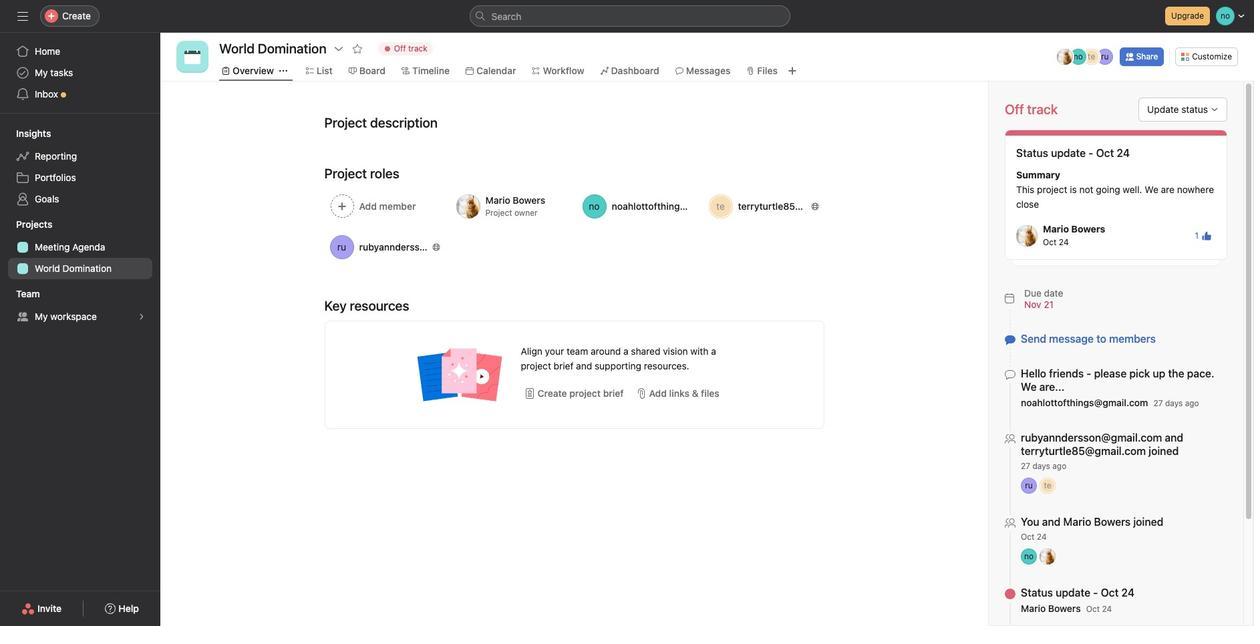 Task type: describe. For each thing, give the bounding box(es) containing it.
your
[[545, 345, 564, 357]]

well.
[[1123, 184, 1142, 195]]

joined inside rubyanndersson@gmail.com and terryturtle85@gmail.com joined 27 days ago
[[1149, 445, 1179, 457]]

1 horizontal spatial no
[[1024, 551, 1034, 561]]

you
[[1021, 516, 1039, 528]]

create for create
[[62, 10, 91, 21]]

the
[[1168, 367, 1184, 380]]

inbox
[[35, 88, 58, 100]]

add links & files button
[[632, 382, 723, 406]]

team
[[16, 288, 40, 299]]

owner
[[514, 208, 538, 218]]

upgrade
[[1171, 11, 1204, 21]]

with
[[690, 345, 709, 357]]

insights element
[[0, 122, 160, 212]]

you and mario bowers joined oct 24
[[1021, 516, 1164, 542]]

mario inside "you and mario bowers joined oct 24"
[[1063, 516, 1091, 528]]

0 horizontal spatial terryturtle85@gmail.com
[[738, 200, 849, 212]]

update
[[1147, 104, 1179, 115]]

goals link
[[8, 188, 152, 210]]

this
[[1016, 184, 1034, 195]]

create button
[[40, 5, 100, 27]]

rubyanndersson@gmail.com for rubyanndersson@gmail.com and terryturtle85@gmail.com joined 27 days ago
[[1021, 432, 1162, 444]]

nov
[[1024, 299, 1041, 310]]

board
[[359, 65, 386, 76]]

members
[[1109, 333, 1156, 345]]

0 horizontal spatial no
[[589, 200, 600, 212]]

0 vertical spatial te
[[1088, 51, 1095, 61]]

world domination
[[35, 263, 112, 274]]

insights
[[16, 128, 51, 139]]

list
[[317, 65, 333, 76]]

align your team around a shared vision with a project brief and supporting resources.
[[521, 345, 716, 371]]

mario bowers
[[485, 194, 545, 206]]

overview link
[[222, 63, 274, 78]]

2 horizontal spatial ru
[[1101, 51, 1109, 61]]

global element
[[0, 33, 160, 113]]

goals
[[35, 193, 59, 204]]

help
[[118, 603, 139, 614]]

invite button
[[13, 597, 70, 621]]

Search tasks, projects, and more text field
[[469, 5, 790, 27]]

please
[[1094, 367, 1127, 380]]

and for you and mario bowers joined
[[1042, 516, 1061, 528]]

add member button
[[324, 188, 445, 224]]

create for create project brief
[[538, 388, 567, 399]]

reporting link
[[8, 146, 152, 167]]

workflow
[[543, 65, 584, 76]]

my for my tasks
[[35, 67, 48, 78]]

timeline
[[412, 65, 450, 76]]

21
[[1044, 299, 1054, 310]]

home
[[35, 45, 60, 57]]

around
[[591, 345, 621, 357]]

workspace
[[50, 311, 97, 322]]

message
[[1049, 333, 1094, 345]]

hello friends - please pick up the pace. we are... noahlottofthings@gmail.com 27 days ago
[[1021, 367, 1214, 408]]

project inside "summary this project is not going well. we are nowhere close"
[[1037, 184, 1067, 195]]

summary
[[1016, 169, 1060, 180]]

and for rubyanndersson@gmail.com and terryturtle85@gmail.com joined
[[1165, 432, 1183, 444]]

my workspace
[[35, 311, 97, 322]]

oct 24
[[1096, 147, 1130, 159]]

24 inside "you and mario bowers joined oct 24"
[[1037, 532, 1047, 542]]

team
[[567, 345, 588, 357]]

close
[[1016, 198, 1039, 210]]

oct down the status update - oct 24 'button'
[[1086, 604, 1100, 614]]

dashboard link
[[600, 63, 659, 78]]

oct down "you and mario bowers joined oct 24"
[[1101, 587, 1119, 599]]

brief inside align your team around a shared vision with a project brief and supporting resources.
[[554, 360, 574, 371]]

status update - oct 24 button
[[1021, 586, 1135, 599]]

key resources
[[324, 298, 409, 313]]

1 horizontal spatial te
[[1044, 480, 1051, 490]]

calendar link
[[466, 63, 516, 78]]

mario inside mario bowers oct 24
[[1043, 223, 1069, 235]]

add tab image
[[787, 65, 798, 76]]

add to starred image
[[352, 43, 363, 54]]

1
[[1195, 230, 1199, 240]]

share button
[[1120, 47, 1164, 66]]

my tasks
[[35, 67, 73, 78]]

files link
[[747, 63, 778, 78]]

off track
[[394, 43, 427, 53]]

messages link
[[675, 63, 731, 78]]

messages
[[686, 65, 731, 76]]

create project brief
[[538, 388, 624, 399]]

rubyanndersson@gmail.com for rubyanndersson@gmail.com
[[359, 241, 485, 253]]

my tasks link
[[8, 62, 152, 84]]

date
[[1044, 287, 1063, 299]]

pick
[[1129, 367, 1150, 380]]

&
[[692, 388, 699, 399]]

off track
[[1005, 102, 1058, 117]]

status update - oct 24 mario bowers oct 24
[[1021, 587, 1135, 614]]

1 vertical spatial ru
[[337, 241, 346, 253]]

meeting agenda
[[35, 241, 105, 253]]

reporting
[[35, 150, 77, 162]]

rubyanndersson@gmail.com and terryturtle85@gmail.com joined 27 days ago
[[1021, 432, 1183, 471]]

0 horizontal spatial te
[[716, 200, 725, 212]]

you and mario bowers joined button
[[1021, 515, 1164, 528]]

going
[[1096, 184, 1120, 195]]

1 horizontal spatial ru
[[1025, 480, 1033, 490]]

mario bowers project owner
[[485, 194, 545, 218]]

files
[[701, 388, 719, 399]]

add
[[649, 388, 667, 399]]

files
[[757, 65, 778, 76]]

are
[[1161, 184, 1175, 195]]

status update - oct 24
[[1016, 147, 1130, 159]]

project inside button
[[569, 388, 601, 399]]

list link
[[306, 63, 333, 78]]

27 inside rubyanndersson@gmail.com and terryturtle85@gmail.com joined 27 days ago
[[1021, 461, 1030, 471]]



Task type: locate. For each thing, give the bounding box(es) containing it.
project inside align your team around a shared vision with a project brief and supporting resources.
[[521, 360, 551, 371]]

0 vertical spatial status
[[1016, 147, 1048, 159]]

1 vertical spatial -
[[1087, 367, 1091, 380]]

noahlottofthings@gmail.com
[[612, 200, 739, 212], [1021, 397, 1148, 408]]

brief inside button
[[603, 388, 624, 399]]

status
[[1016, 147, 1048, 159], [1021, 587, 1053, 599]]

0 vertical spatial update
[[1051, 147, 1086, 159]]

ago inside hello friends - please pick up the pace. we are... noahlottofthings@gmail.com 27 days ago
[[1185, 398, 1199, 408]]

days up you
[[1033, 461, 1050, 471]]

ru up you
[[1025, 480, 1033, 490]]

project down summary on the top of the page
[[1037, 184, 1067, 195]]

bowers inside "you and mario bowers joined oct 24"
[[1094, 516, 1131, 528]]

off
[[394, 43, 406, 53]]

2 vertical spatial no
[[1024, 551, 1034, 561]]

0 vertical spatial create
[[62, 10, 91, 21]]

we left are
[[1145, 184, 1158, 195]]

status inside latest status update element
[[1016, 147, 1048, 159]]

24
[[1059, 237, 1069, 247], [1037, 532, 1047, 542], [1121, 587, 1135, 599], [1102, 604, 1112, 614]]

1 horizontal spatial ago
[[1185, 398, 1199, 408]]

1 vertical spatial 27
[[1021, 461, 1030, 471]]

0 vertical spatial bowers
[[1071, 223, 1105, 235]]

my inside "my workspace" link
[[35, 311, 48, 322]]

joined inside "you and mario bowers joined oct 24"
[[1133, 516, 1164, 528]]

1 vertical spatial update
[[1056, 587, 1091, 599]]

2 vertical spatial ru
[[1025, 480, 1033, 490]]

project roles
[[324, 166, 399, 181]]

brief down the your
[[554, 360, 574, 371]]

1 button
[[1191, 226, 1216, 245]]

see details, my workspace image
[[138, 313, 146, 321]]

1 vertical spatial joined
[[1133, 516, 1164, 528]]

1 horizontal spatial a
[[711, 345, 716, 357]]

is
[[1070, 184, 1077, 195]]

rubyanndersson@gmail.com down add member
[[359, 241, 485, 253]]

2 a from the left
[[711, 345, 716, 357]]

and
[[576, 360, 592, 371], [1165, 432, 1183, 444], [1042, 516, 1061, 528]]

terryturtle85@gmail.com
[[738, 200, 849, 212], [1021, 445, 1146, 457]]

and down team
[[576, 360, 592, 371]]

team button
[[0, 287, 40, 301]]

update status
[[1147, 104, 1208, 115]]

customize button
[[1175, 47, 1238, 66]]

home link
[[8, 41, 152, 62]]

1 vertical spatial terryturtle85@gmail.com
[[1021, 445, 1146, 457]]

noahlottofthings@gmail.com inside hello friends - please pick up the pace. we are... noahlottofthings@gmail.com 27 days ago
[[1021, 397, 1148, 408]]

create up home link
[[62, 10, 91, 21]]

- inside the status update - oct 24 mario bowers oct 24
[[1093, 587, 1098, 599]]

2 vertical spatial and
[[1042, 516, 1061, 528]]

my workspace link
[[8, 306, 152, 327]]

0 horizontal spatial create
[[62, 10, 91, 21]]

domination
[[63, 263, 112, 274]]

0 horizontal spatial project
[[521, 360, 551, 371]]

27
[[1154, 398, 1163, 408], [1021, 461, 1030, 471]]

project down align at the left bottom of the page
[[521, 360, 551, 371]]

ru down add member dropdown button at the left of page
[[337, 241, 346, 253]]

1 vertical spatial days
[[1033, 461, 1050, 471]]

1 horizontal spatial create
[[538, 388, 567, 399]]

0 vertical spatial brief
[[554, 360, 574, 371]]

0 horizontal spatial rubyanndersson@gmail.com
[[359, 241, 485, 253]]

status inside the status update - oct 24 mario bowers oct 24
[[1021, 587, 1053, 599]]

and inside rubyanndersson@gmail.com and terryturtle85@gmail.com joined 27 days ago
[[1165, 432, 1183, 444]]

days down the
[[1165, 398, 1183, 408]]

ru left share button
[[1101, 51, 1109, 61]]

world domination link
[[8, 258, 152, 279]]

1 horizontal spatial rubyanndersson@gmail.com
[[1021, 432, 1162, 444]]

update down "you and mario bowers joined oct 24"
[[1056, 587, 1091, 599]]

are...
[[1039, 381, 1065, 393]]

0 vertical spatial rubyanndersson@gmail.com
[[359, 241, 485, 253]]

1 vertical spatial we
[[1021, 381, 1037, 393]]

update up is
[[1051, 147, 1086, 159]]

0 vertical spatial ru
[[1101, 51, 1109, 61]]

- for oct
[[1093, 587, 1098, 599]]

meeting
[[35, 241, 70, 253]]

mb
[[1059, 51, 1071, 61], [461, 200, 475, 212], [1021, 230, 1033, 240], [1042, 551, 1054, 561]]

2 horizontal spatial no
[[1073, 51, 1083, 61]]

agenda
[[72, 241, 105, 253]]

and right you
[[1042, 516, 1061, 528]]

we inside "summary this project is not going well. we are nowhere close"
[[1145, 184, 1158, 195]]

0 horizontal spatial noahlottofthings@gmail.com
[[612, 200, 739, 212]]

mb inside latest status update element
[[1021, 230, 1033, 240]]

project description
[[324, 115, 438, 130]]

add member
[[359, 200, 416, 212]]

upgrade button
[[1165, 7, 1210, 25]]

brief down "supporting"
[[603, 388, 624, 399]]

update
[[1051, 147, 1086, 159], [1056, 587, 1091, 599]]

24 inside mario bowers oct 24
[[1059, 237, 1069, 247]]

1 vertical spatial rubyanndersson@gmail.com
[[1021, 432, 1162, 444]]

update status button
[[1139, 98, 1227, 122]]

1 horizontal spatial terryturtle85@gmail.com
[[1021, 445, 1146, 457]]

0 vertical spatial project
[[1037, 184, 1067, 195]]

rubyanndersson@gmail.com and terryturtle85@gmail.com joined button
[[1021, 431, 1227, 458]]

latest status update element
[[1005, 130, 1227, 260]]

ago down the pace.
[[1185, 398, 1199, 408]]

my for my workspace
[[35, 311, 48, 322]]

1 a from the left
[[623, 345, 628, 357]]

portfolios link
[[8, 167, 152, 188]]

links
[[669, 388, 689, 399]]

1 vertical spatial no
[[589, 200, 600, 212]]

terryturtle85@gmail.com inside rubyanndersson@gmail.com and terryturtle85@gmail.com joined 27 days ago
[[1021, 445, 1146, 457]]

add links & files
[[649, 388, 719, 399]]

1 horizontal spatial brief
[[603, 388, 624, 399]]

projects button
[[0, 218, 52, 231]]

- for please
[[1087, 367, 1091, 380]]

tasks
[[50, 67, 73, 78]]

hello friends - please pick up the pace. we are... button
[[1021, 367, 1227, 394]]

pace.
[[1187, 367, 1214, 380]]

0 vertical spatial mario bowers link
[[1043, 223, 1105, 235]]

- left please
[[1087, 367, 1091, 380]]

1 horizontal spatial 27
[[1154, 398, 1163, 408]]

align
[[521, 345, 542, 357]]

2 vertical spatial mario
[[1021, 603, 1046, 614]]

dashboard
[[611, 65, 659, 76]]

noahlottofthings@gmail.com link
[[1021, 397, 1148, 408]]

status for status update - oct 24
[[1016, 147, 1048, 159]]

mario bowers oct 24
[[1043, 223, 1105, 247]]

status for status update - oct 24 mario bowers oct 24
[[1021, 587, 1053, 599]]

create down the your
[[538, 388, 567, 399]]

world
[[35, 263, 60, 274]]

1 vertical spatial noahlottofthings@gmail.com
[[1021, 397, 1148, 408]]

projects element
[[0, 212, 160, 282]]

1 vertical spatial status
[[1021, 587, 1053, 599]]

project down team
[[569, 388, 601, 399]]

2 horizontal spatial te
[[1088, 51, 1095, 61]]

0 vertical spatial -
[[1089, 147, 1093, 159]]

mario bowers link inside latest status update element
[[1043, 223, 1105, 235]]

and inside "you and mario bowers joined oct 24"
[[1042, 516, 1061, 528]]

0 horizontal spatial days
[[1033, 461, 1050, 471]]

27 up you
[[1021, 461, 1030, 471]]

send
[[1021, 333, 1046, 345]]

1 horizontal spatial noahlottofthings@gmail.com
[[1021, 397, 1148, 408]]

insights button
[[0, 127, 51, 140]]

project
[[1037, 184, 1067, 195], [521, 360, 551, 371], [569, 388, 601, 399]]

projects
[[16, 218, 52, 230]]

te
[[1088, 51, 1095, 61], [716, 200, 725, 212], [1044, 480, 1051, 490]]

bowers inside mario bowers oct 24
[[1071, 223, 1105, 235]]

2 vertical spatial project
[[569, 388, 601, 399]]

hello
[[1021, 367, 1046, 380]]

2 horizontal spatial project
[[1037, 184, 1067, 195]]

1 vertical spatial create
[[538, 388, 567, 399]]

1 horizontal spatial project
[[569, 388, 601, 399]]

1 vertical spatial bowers
[[1094, 516, 1131, 528]]

workflow link
[[532, 63, 584, 78]]

my down team
[[35, 311, 48, 322]]

2 vertical spatial te
[[1044, 480, 1051, 490]]

create inside button
[[538, 388, 567, 399]]

update inside the status update - oct 24 mario bowers oct 24
[[1056, 587, 1091, 599]]

and down the
[[1165, 432, 1183, 444]]

1 vertical spatial brief
[[603, 388, 624, 399]]

1 horizontal spatial we
[[1145, 184, 1158, 195]]

1 horizontal spatial and
[[1042, 516, 1061, 528]]

oct up "date"
[[1043, 237, 1057, 247]]

a up "supporting"
[[623, 345, 628, 357]]

bowers inside the status update - oct 24 mario bowers oct 24
[[1048, 603, 1081, 614]]

mario bowers link down the status update - oct 24 'button'
[[1021, 603, 1081, 614]]

- left oct 24
[[1089, 147, 1093, 159]]

1 horizontal spatial days
[[1165, 398, 1183, 408]]

days inside hello friends - please pick up the pace. we are... noahlottofthings@gmail.com 27 days ago
[[1165, 398, 1183, 408]]

to
[[1096, 333, 1106, 345]]

mario inside the status update - oct 24 mario bowers oct 24
[[1021, 603, 1046, 614]]

teams element
[[0, 282, 160, 330]]

show options image
[[333, 43, 344, 54]]

due
[[1024, 287, 1042, 299]]

hide sidebar image
[[17, 11, 28, 21]]

0 vertical spatial days
[[1165, 398, 1183, 408]]

mario
[[1043, 223, 1069, 235], [1063, 516, 1091, 528], [1021, 603, 1046, 614]]

2 vertical spatial -
[[1093, 587, 1098, 599]]

0 vertical spatial we
[[1145, 184, 1158, 195]]

joined
[[1149, 445, 1179, 457], [1133, 516, 1164, 528]]

0 horizontal spatial 27
[[1021, 461, 1030, 471]]

0 vertical spatial 27
[[1154, 398, 1163, 408]]

resources.
[[644, 360, 689, 371]]

update for oct 24
[[1051, 147, 1086, 159]]

rubyanndersson@gmail.com inside rubyanndersson@gmail.com and terryturtle85@gmail.com joined 27 days ago
[[1021, 432, 1162, 444]]

0 horizontal spatial we
[[1021, 381, 1037, 393]]

oct inside mario bowers oct 24
[[1043, 237, 1057, 247]]

1 vertical spatial mario
[[1063, 516, 1091, 528]]

1 vertical spatial project
[[521, 360, 551, 371]]

1 vertical spatial te
[[716, 200, 725, 212]]

we down hello
[[1021, 381, 1037, 393]]

0 vertical spatial ago
[[1185, 398, 1199, 408]]

0 vertical spatial my
[[35, 67, 48, 78]]

oct inside "you and mario bowers joined oct 24"
[[1021, 532, 1035, 542]]

calendar
[[476, 65, 516, 76]]

send message to members
[[1021, 333, 1156, 345]]

1 vertical spatial ago
[[1052, 461, 1067, 471]]

1 vertical spatial and
[[1165, 432, 1183, 444]]

0 horizontal spatial and
[[576, 360, 592, 371]]

0 vertical spatial noahlottofthings@gmail.com
[[612, 200, 739, 212]]

calendar image
[[184, 49, 200, 65]]

ago inside rubyanndersson@gmail.com and terryturtle85@gmail.com joined 27 days ago
[[1052, 461, 1067, 471]]

0 horizontal spatial ago
[[1052, 461, 1067, 471]]

0 horizontal spatial ru
[[337, 241, 346, 253]]

1 my from the top
[[35, 67, 48, 78]]

2 horizontal spatial and
[[1165, 432, 1183, 444]]

0 vertical spatial mario
[[1043, 223, 1069, 235]]

meeting agenda link
[[8, 237, 152, 258]]

not
[[1079, 184, 1093, 195]]

rubyanndersson@gmail.com down noahlottofthings@gmail.com link
[[1021, 432, 1162, 444]]

create inside popup button
[[62, 10, 91, 21]]

create project brief button
[[521, 382, 627, 406]]

days inside rubyanndersson@gmail.com and terryturtle85@gmail.com joined 27 days ago
[[1033, 461, 1050, 471]]

2 my from the top
[[35, 311, 48, 322]]

- inside latest status update element
[[1089, 147, 1093, 159]]

my left tasks at the top left of the page
[[35, 67, 48, 78]]

a
[[623, 345, 628, 357], [711, 345, 716, 357]]

0 horizontal spatial brief
[[554, 360, 574, 371]]

0 vertical spatial joined
[[1149, 445, 1179, 457]]

ago up 'you and mario bowers joined' button
[[1052, 461, 1067, 471]]

2 vertical spatial bowers
[[1048, 603, 1081, 614]]

oct down you
[[1021, 532, 1035, 542]]

update for oct
[[1056, 587, 1091, 599]]

my inside "my tasks" link
[[35, 67, 48, 78]]

1 vertical spatial my
[[35, 311, 48, 322]]

we inside hello friends - please pick up the pace. we are... noahlottofthings@gmail.com 27 days ago
[[1021, 381, 1037, 393]]

inbox link
[[8, 84, 152, 105]]

timeline link
[[402, 63, 450, 78]]

- for oct 24
[[1089, 147, 1093, 159]]

mario bowers link down is
[[1043, 223, 1105, 235]]

a right with
[[711, 345, 716, 357]]

- inside hello friends - please pick up the pace. we are... noahlottofthings@gmail.com 27 days ago
[[1087, 367, 1091, 380]]

summary this project is not going well. we are nowhere close
[[1016, 169, 1217, 210]]

supporting
[[595, 360, 641, 371]]

0 vertical spatial and
[[576, 360, 592, 371]]

invite
[[37, 603, 62, 614]]

1 vertical spatial mario bowers link
[[1021, 603, 1081, 614]]

tab actions image
[[279, 67, 287, 75]]

world domination
[[219, 41, 326, 56]]

27 down up
[[1154, 398, 1163, 408]]

shared
[[631, 345, 660, 357]]

and inside align your team around a shared vision with a project brief and supporting resources.
[[576, 360, 592, 371]]

board link
[[349, 63, 386, 78]]

- down "you and mario bowers joined oct 24"
[[1093, 587, 1098, 599]]

0 vertical spatial terryturtle85@gmail.com
[[738, 200, 849, 212]]

0 vertical spatial no
[[1073, 51, 1083, 61]]

27 inside hello friends - please pick up the pace. we are... noahlottofthings@gmail.com 27 days ago
[[1154, 398, 1163, 408]]

0 horizontal spatial a
[[623, 345, 628, 357]]



Task type: vqa. For each thing, say whether or not it's contained in the screenshot.
section
no



